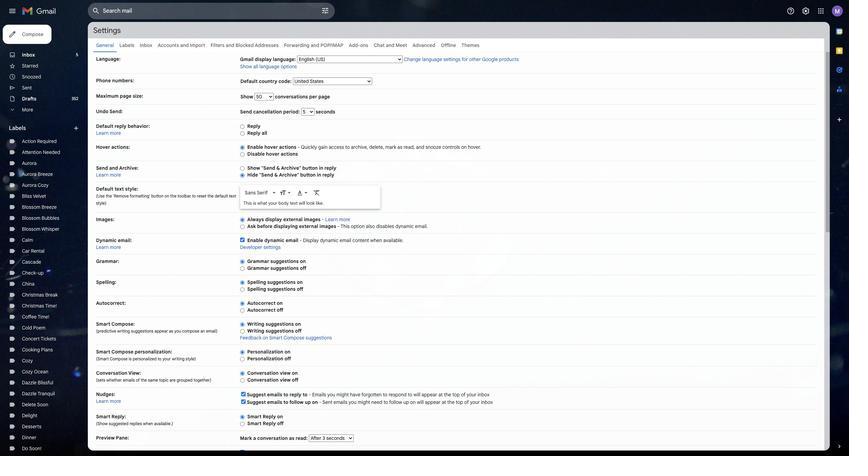 Task type: vqa. For each thing, say whether or not it's contained in the screenshot.
displaying
yes



Task type: locate. For each thing, give the bounding box(es) containing it.
is left personalized
[[129, 357, 132, 362]]

in for show "send & archive" button in reply
[[319, 165, 323, 171]]

meet up change
[[396, 42, 407, 48]]

page left size:
[[120, 93, 132, 99]]

view for on
[[280, 370, 291, 376]]

bliss velvet link
[[22, 193, 46, 199]]

features down read:
[[280, 450, 299, 456]]

2 christmas from the top
[[22, 303, 44, 309]]

bliss
[[22, 193, 32, 199]]

enable up disable on the left top of page
[[247, 144, 263, 150]]

tab list
[[830, 22, 849, 432]]

your inside smart compose personalization: (smart compose is personalized to your writing style)
[[163, 357, 171, 362]]

default inside default text style: (use the 'remove formatting' button on the toolbar to reset the default text style)
[[96, 186, 113, 192]]

1 vertical spatial content
[[477, 450, 493, 456]]

send up reply option
[[240, 109, 252, 115]]

smart right smart reply on "radio" at the left
[[247, 414, 262, 420]]

this
[[244, 200, 252, 206], [341, 223, 350, 230]]

conversation up the conversation view off on the bottom left of page
[[247, 370, 279, 376]]

aurora for aurora cozy
[[22, 182, 37, 188]]

1 vertical spatial writing
[[172, 357, 185, 362]]

enable inside "enable dynamic email - display dynamic email content when available. developer settings"
[[247, 237, 263, 244]]

1 christmas from the top
[[22, 292, 44, 298]]

0 vertical spatial all
[[253, 63, 258, 70]]

2 horizontal spatial features
[[658, 450, 676, 456]]

to inside smart compose personalization: (smart compose is personalized to your writing style)
[[158, 357, 161, 362]]

1 horizontal spatial inbox link
[[140, 42, 152, 48]]

Conversation view off radio
[[240, 378, 245, 383]]

1 horizontal spatial email
[[340, 237, 351, 244]]

writing inside smart compose: (predictive writing suggestions appear as you compose an email)
[[117, 329, 130, 334]]

0 horizontal spatial labels
[[9, 125, 26, 132]]

you left compose
[[174, 329, 181, 334]]

0 vertical spatial meet
[[396, 42, 407, 48]]

off up mark a conversation as read:
[[277, 421, 284, 427]]

1 vertical spatial breeze
[[42, 204, 57, 210]]

writing up "feedback"
[[247, 328, 264, 334]]

suggest
[[247, 392, 266, 398], [247, 399, 266, 406]]

spelling right spelling suggestions on option
[[247, 279, 266, 286]]

1 vertical spatial enable
[[247, 237, 263, 244]]

this left option
[[341, 223, 350, 230]]

import
[[190, 42, 205, 48]]

conversation up the whether
[[96, 370, 127, 376]]

show for show "send & archive" button in reply
[[247, 165, 260, 171]]

blossom down blossom breeze at the top left of the page
[[22, 215, 40, 221]]

such
[[646, 450, 656, 456]]

email down ask before displaying external images - this option also disables dynamic email.
[[340, 237, 351, 244]]

1 vertical spatial hover
[[266, 151, 280, 157]]

inbox link
[[140, 42, 152, 48], [22, 52, 35, 58]]

off for writing suggestions on
[[295, 328, 302, 334]]

for
[[462, 56, 468, 62]]

when right replies in the bottom of the page
[[143, 421, 153, 427]]

show "send & archive" button in reply
[[247, 165, 337, 171]]

reply down access
[[325, 165, 337, 171]]

None checkbox
[[240, 238, 245, 242], [241, 392, 246, 397], [241, 400, 246, 404], [240, 450, 245, 455], [240, 238, 245, 242], [241, 392, 246, 397], [241, 400, 246, 404], [240, 450, 245, 455]]

a
[[253, 435, 256, 442]]

labels up action
[[9, 125, 26, 132]]

support image
[[787, 7, 795, 15]]

1 vertical spatial aurora
[[22, 171, 37, 177]]

0 vertical spatial breeze
[[38, 171, 53, 177]]

off for smart reply on
[[277, 421, 284, 427]]

labels inside navigation
[[9, 125, 26, 132]]

car rental
[[22, 248, 45, 254]]

- left display
[[300, 237, 302, 244]]

1 vertical spatial inbox
[[481, 399, 493, 406]]

desserts link
[[22, 424, 41, 430]]

you down have
[[349, 399, 357, 406]]

Autocorrect off radio
[[240, 308, 245, 313]]

default down undo
[[96, 123, 113, 129]]

content down option
[[353, 237, 369, 244]]

content inside "enable dynamic email - display dynamic email content when available. developer settings"
[[353, 237, 369, 244]]

might left have
[[337, 392, 349, 398]]

as left compose
[[169, 329, 173, 334]]

0 vertical spatial this
[[244, 200, 252, 206]]

christmas down china
[[22, 292, 44, 298]]

blossom
[[22, 204, 40, 210], [22, 215, 40, 221], [22, 226, 40, 232]]

breeze
[[38, 171, 53, 177], [42, 204, 57, 210]]

1 writing from the top
[[247, 321, 264, 327]]

labels for the labels link
[[119, 42, 134, 48]]

dazzle tranquil
[[22, 391, 55, 397]]

1 horizontal spatial writing
[[172, 357, 185, 362]]

learn inside "nudges: learn more"
[[96, 398, 109, 405]]

blossom bubbles
[[22, 215, 59, 221]]

0 horizontal spatial style)
[[96, 201, 106, 206]]

all
[[253, 63, 258, 70], [262, 130, 267, 136]]

0 vertical spatial archive"
[[281, 165, 301, 171]]

Grammar suggestions on radio
[[240, 259, 245, 265]]

reply
[[115, 123, 127, 129], [325, 165, 337, 171], [323, 172, 334, 178], [290, 392, 302, 398]]

china
[[22, 281, 35, 287]]

0 horizontal spatial follow
[[289, 399, 304, 406]]

images:
[[96, 217, 114, 223]]

1 vertical spatial time!
[[38, 314, 49, 320]]

more down 'nudges:'
[[110, 398, 121, 405]]

chat
[[374, 42, 385, 48]]

remove formatting ‪(⌘\)‬ image
[[313, 190, 320, 196]]

0 vertical spatial writing
[[247, 321, 264, 327]]

text right default
[[229, 194, 236, 199]]

you inside smart compose: (predictive writing suggestions appear as you compose an email)
[[174, 329, 181, 334]]

calm link
[[22, 237, 33, 243]]

1 horizontal spatial as
[[289, 435, 295, 442]]

learn more link down 'nudges:'
[[96, 398, 121, 405]]

autocorrect:
[[96, 300, 126, 306]]

2 aurora from the top
[[22, 171, 37, 177]]

1 suggest from the top
[[247, 392, 266, 398]]

spelling right spelling suggestions off option
[[247, 286, 266, 292]]

1 vertical spatial suggest
[[247, 399, 266, 406]]

and inside send and archive: learn more
[[109, 165, 118, 171]]

page right per
[[318, 94, 330, 100]]

actions for enable
[[279, 144, 296, 150]]

actions up show "send & archive" button in reply
[[281, 151, 298, 157]]

Spelling suggestions off radio
[[240, 287, 245, 292]]

blossom up calm
[[22, 226, 40, 232]]

0 vertical spatial blossom
[[22, 204, 40, 210]]

conversation for conversation view on
[[247, 370, 279, 376]]

0 horizontal spatial all
[[253, 63, 258, 70]]

you
[[174, 329, 181, 334], [327, 392, 335, 398], [349, 399, 357, 406]]

0 vertical spatial personalization:
[[135, 349, 172, 355]]

labels right general
[[119, 42, 134, 48]]

"send for show
[[261, 165, 275, 171]]

1 vertical spatial you
[[327, 392, 335, 398]]

cozy ocean
[[22, 369, 48, 375]]

None search field
[[88, 3, 335, 19]]

meet left may
[[389, 450, 400, 456]]

learn
[[96, 130, 109, 136], [96, 172, 109, 178], [325, 217, 338, 223], [96, 244, 109, 251], [96, 398, 109, 405]]

cozy for cozy ocean
[[22, 369, 33, 375]]

1 features from the left
[[111, 450, 131, 456]]

style) inside smart compose personalization: (smart compose is personalized to your writing style)
[[186, 357, 196, 362]]

sent
[[22, 85, 32, 91], [322, 399, 332, 406]]

0 horizontal spatial features
[[111, 450, 131, 456]]

learn more link down 'archive:'
[[96, 172, 121, 178]]

conversation inside conversation view: (sets whether emails of the same topic are grouped together)
[[96, 370, 127, 376]]

learn more link for default reply behavior:
[[96, 130, 121, 136]]

aurora breeze
[[22, 171, 53, 177]]

inbox link right the labels link
[[140, 42, 152, 48]]

learn inside dynamic email: learn more
[[96, 244, 109, 251]]

Disable hover actions radio
[[240, 152, 245, 157]]

0 vertical spatial spelling
[[247, 279, 266, 286]]

(predictive
[[96, 329, 116, 334]]

toolbar
[[178, 194, 191, 199]]

learn more link up ask before displaying external images - this option also disables dynamic email.
[[325, 217, 350, 223]]

Conversation view on radio
[[240, 371, 245, 376]]

default for default reply behavior: learn more
[[96, 123, 113, 129]]

1 horizontal spatial you
[[327, 392, 335, 398]]

style) up grouped
[[186, 357, 196, 362]]

send and archive: learn more
[[96, 165, 139, 178]]

smart inside smart compose personalization: (smart compose is personalized to your writing style)
[[96, 349, 110, 355]]

1 vertical spatial sent
[[322, 399, 332, 406]]

Show "Send & Archive" button in reply radio
[[240, 166, 245, 171]]

1 dazzle from the top
[[22, 380, 37, 386]]

2 personalization from the top
[[247, 356, 283, 362]]

enable for enable hover actions
[[247, 144, 263, 150]]

0 vertical spatial hover
[[264, 144, 278, 150]]

display up before
[[265, 217, 282, 223]]

aurora down aurora link at the top of page
[[22, 171, 37, 177]]

1 vertical spatial display
[[265, 217, 282, 223]]

1 vertical spatial actions
[[281, 151, 298, 157]]

send down hover
[[96, 165, 108, 171]]

developer settings link
[[240, 244, 281, 251]]

christmas time!
[[22, 303, 57, 309]]

blossom down bliss velvet
[[22, 204, 40, 210]]

snoozed link
[[22, 74, 41, 80]]

learn more link
[[96, 130, 121, 136], [96, 172, 121, 178], [325, 217, 350, 223], [96, 244, 121, 251], [96, 398, 121, 405]]

ocean
[[34, 369, 48, 375]]

3 blossom from the top
[[22, 226, 40, 232]]

check-up
[[22, 270, 44, 276]]

1 horizontal spatial labels
[[119, 42, 134, 48]]

1 aurora from the top
[[22, 160, 37, 166]]

archive" down show "send & archive" button in reply
[[279, 172, 299, 178]]

more down dynamic
[[110, 244, 121, 251]]

2 grammar from the top
[[247, 265, 269, 271]]

& up "hide "send & archive" button in reply" at the top left of the page
[[277, 165, 280, 171]]

more inside "nudges: learn more"
[[110, 398, 121, 405]]

settings
[[93, 26, 121, 35]]

1 vertical spatial writing
[[247, 328, 264, 334]]

archive,
[[351, 144, 368, 150]]

view up the conversation view off on the bottom left of page
[[280, 370, 291, 376]]

suggest for suggest emails to follow up on - sent emails you might need to follow up on will appear at the top of your inbox
[[247, 399, 266, 406]]

content right video
[[477, 450, 493, 456]]

smart compose: (predictive writing suggestions appear as you compose an email)
[[96, 321, 218, 334]]

main menu image
[[8, 7, 16, 15]]

1 vertical spatial default
[[96, 123, 113, 129]]

dynamic left email.
[[395, 223, 414, 230]]

0 vertical spatial settings
[[444, 56, 461, 62]]

3 features from the left
[[658, 450, 676, 456]]

as left read:
[[289, 435, 295, 442]]

display up show all language options
[[255, 56, 272, 62]]

settings image
[[802, 7, 810, 15]]

external
[[283, 217, 303, 223], [299, 223, 318, 230]]

personalization: inside smart compose personalization: (smart compose is personalized to your writing style)
[[135, 349, 172, 355]]

might down suggest emails to reply to - emails you might have forgotten to respond to will appear at the top of your inbox
[[358, 399, 370, 406]]

default inside default reply behavior: learn more
[[96, 123, 113, 129]]

view down conversation view on
[[280, 377, 291, 383]]

0 horizontal spatial sent
[[22, 85, 32, 91]]

2 horizontal spatial text
[[290, 200, 298, 206]]

default country code:
[[240, 78, 293, 84]]

1 horizontal spatial features
[[280, 450, 299, 456]]

sent down 'emails' on the bottom of the page
[[322, 399, 332, 406]]

2 vertical spatial aurora
[[22, 182, 37, 188]]

follow down respond
[[389, 399, 402, 406]]

1 grammar from the top
[[247, 258, 269, 265]]

personalization down personalization on
[[247, 356, 283, 362]]

hover
[[96, 144, 110, 150]]

0 vertical spatial dazzle
[[22, 380, 37, 386]]

1 vertical spatial inbox
[[22, 52, 35, 58]]

inbox right the labels link
[[140, 42, 152, 48]]

tranquil
[[38, 391, 55, 397]]

spelling for spelling suggestions off
[[247, 286, 266, 292]]

3 aurora from the top
[[22, 182, 37, 188]]

smart inside smart compose: (predictive writing suggestions appear as you compose an email)
[[96, 321, 110, 327]]

0 vertical spatial writing
[[117, 329, 130, 334]]

labels
[[119, 42, 134, 48], [9, 125, 26, 132]]

enable
[[247, 144, 263, 150], [247, 237, 263, 244]]

(smart
[[96, 357, 109, 362]]

learn down dynamic
[[96, 244, 109, 251]]

dynamic
[[96, 237, 117, 244]]

breeze for blossom breeze
[[42, 204, 57, 210]]

learn inside send and archive: learn more
[[96, 172, 109, 178]]

1 vertical spatial view
[[280, 377, 291, 383]]

learn down 'nudges:'
[[96, 398, 109, 405]]

2 writing from the top
[[247, 328, 264, 334]]

email
[[286, 237, 298, 244], [340, 237, 351, 244]]

read,
[[404, 144, 415, 150]]

cozy down cozy link
[[22, 369, 33, 375]]

1 vertical spatial when
[[143, 421, 153, 427]]

reply down smart reply on
[[263, 421, 276, 427]]

at
[[439, 392, 443, 398], [442, 399, 446, 406]]

off for grammar suggestions on
[[300, 265, 307, 271]]

style)
[[96, 201, 106, 206], [186, 357, 196, 362]]

2 suggest from the top
[[247, 399, 266, 406]]

breeze up bubbles
[[42, 204, 57, 210]]

0 vertical spatial christmas
[[22, 292, 44, 298]]

1 horizontal spatial inbox
[[140, 42, 152, 48]]

spelling
[[247, 279, 266, 286], [247, 286, 266, 292]]

Enable hover actions radio
[[240, 145, 245, 150]]

add-ons link
[[349, 42, 368, 48]]

0 horizontal spatial language
[[259, 63, 280, 70]]

of inside conversation view: (sets whether emails of the same topic are grouped together)
[[136, 378, 140, 383]]

enable hover actions - quickly gain access to archive, delete, mark as read, and snooze controls on hover.
[[247, 144, 481, 150]]

language:
[[96, 56, 121, 62]]

smart right smart reply off option on the left bottom of the page
[[247, 421, 262, 427]]

maximum
[[96, 93, 119, 99]]

1 vertical spatial blossom
[[22, 215, 40, 221]]

dynamic down ask before displaying external images - this option also disables dynamic email.
[[320, 237, 339, 244]]

emails down the view:
[[123, 378, 135, 383]]

1 autocorrect from the top
[[247, 300, 276, 306]]

delete soon
[[22, 402, 48, 408]]

more inside default reply behavior: learn more
[[110, 130, 121, 136]]

2 vertical spatial cozy
[[22, 369, 33, 375]]

external up displaying
[[283, 217, 303, 223]]

0 vertical spatial cozy
[[38, 182, 49, 188]]

smart compose personalization: (smart compose is personalized to your writing style)
[[96, 349, 196, 362]]

2 horizontal spatial as
[[398, 144, 403, 150]]

-
[[298, 144, 300, 150], [322, 217, 324, 223], [338, 223, 340, 230], [300, 237, 302, 244], [309, 392, 311, 398], [319, 399, 321, 406], [348, 450, 350, 456]]

my left experience
[[527, 450, 533, 456]]

"send for hide
[[259, 172, 273, 178]]

1 vertical spatial grammar
[[247, 265, 269, 271]]

0 horizontal spatial smart
[[265, 450, 278, 456]]

1 vertical spatial is
[[129, 357, 132, 362]]

smart inside smart reply: (show suggested replies when available.)
[[96, 414, 110, 420]]

1 horizontal spatial smart
[[587, 450, 599, 456]]

sans serif option
[[244, 190, 271, 196]]

attention needed
[[22, 149, 60, 155]]

default up (use
[[96, 186, 113, 192]]

archive" for show
[[281, 165, 301, 171]]

personalize
[[500, 450, 525, 456]]

conversation for conversation view: (sets whether emails of the same topic are grouped together)
[[96, 370, 127, 376]]

time!
[[45, 303, 57, 309], [38, 314, 49, 320]]

2 vertical spatial default
[[96, 186, 113, 192]]

inbox link up starred link
[[22, 52, 35, 58]]

compose inside button
[[22, 31, 43, 37]]

Writing suggestions on radio
[[240, 322, 245, 327]]

the inside conversation view: (sets whether emails of the same topic are grouped together)
[[141, 378, 147, 383]]

1 vertical spatial autocorrect
[[247, 307, 276, 313]]

button down show "send & archive" button in reply
[[300, 172, 316, 178]]

0 vertical spatial content
[[353, 237, 369, 244]]

on inside default text style: (use the 'remove formatting' button on the toolbar to reset the default text style)
[[165, 194, 169, 199]]

0 vertical spatial default
[[240, 78, 258, 84]]

0 vertical spatial actions
[[279, 144, 296, 150]]

display for gmail
[[255, 56, 272, 62]]

follow down the conversation view off on the bottom left of page
[[289, 399, 304, 406]]

2 autocorrect from the top
[[247, 307, 276, 313]]

learn more link for dynamic email:
[[96, 244, 121, 251]]

more up hover actions: at the top
[[110, 130, 121, 136]]

hover right disable on the left top of page
[[266, 151, 280, 157]]

archive" up "hide "send & archive" button in reply" at the top left of the page
[[281, 165, 301, 171]]

1 vertical spatial all
[[262, 130, 267, 136]]

learn more link down dynamic
[[96, 244, 121, 251]]

compose:
[[111, 321, 135, 327]]

starred link
[[22, 63, 38, 69]]

2 spelling from the top
[[247, 286, 266, 292]]

add-
[[349, 42, 360, 48]]

1 horizontal spatial language
[[422, 56, 442, 62]]

0 vertical spatial sent
[[22, 85, 32, 91]]

0 vertical spatial autocorrect
[[247, 300, 276, 306]]

1 vertical spatial inbox link
[[22, 52, 35, 58]]

0 horizontal spatial send
[[96, 165, 108, 171]]

2 vertical spatial show
[[247, 165, 260, 171]]

grammar for grammar suggestions off
[[247, 265, 269, 271]]

0 vertical spatial display
[[255, 56, 272, 62]]

archive" for hide
[[279, 172, 299, 178]]

external down always display external images - learn more
[[299, 223, 318, 230]]

conversation down conversation view on
[[247, 377, 279, 383]]

2 enable from the top
[[247, 237, 263, 244]]

sent up drafts at top left
[[22, 85, 32, 91]]

time! down christmas time!
[[38, 314, 49, 320]]

suggestions for grammar suggestions off
[[270, 265, 299, 271]]

turn on smart features and personalization - gmail, chat, and meet may use my email, chat, and video content to personalize my experience and provide smart features. if i opt out, such features will be turned off.
[[246, 450, 715, 456]]

learn more link for send and archive:
[[96, 172, 121, 178]]

0 vertical spatial style)
[[96, 201, 106, 206]]

blossom for blossom bubbles
[[22, 215, 40, 221]]

are
[[170, 378, 176, 383]]

dynamic up developer settings link
[[264, 237, 285, 244]]

in down gain
[[319, 165, 323, 171]]

1 vertical spatial send
[[96, 165, 108, 171]]

Spelling suggestions on radio
[[240, 280, 245, 285]]

filters and blocked addresses link
[[211, 42, 279, 48]]

christmas break
[[22, 292, 58, 298]]

need
[[371, 399, 382, 406]]

0 horizontal spatial my
[[420, 450, 427, 456]]

send inside send and archive: learn more
[[96, 165, 108, 171]]

video
[[464, 450, 476, 456]]

the
[[106, 194, 112, 199], [170, 194, 177, 199], [208, 194, 214, 199], [141, 378, 147, 383], [444, 392, 451, 398], [447, 399, 455, 406]]

advanced link
[[413, 42, 435, 48]]

autocorrect for autocorrect off
[[247, 307, 276, 313]]

1 horizontal spatial my
[[527, 450, 533, 456]]

preview
[[96, 435, 115, 441]]

compose down gmail image
[[22, 31, 43, 37]]

0 vertical spatial "send
[[261, 165, 275, 171]]

email down displaying
[[286, 237, 298, 244]]

inbox up starred link
[[22, 52, 35, 58]]

autocorrect off
[[247, 307, 283, 313]]

view for off
[[280, 377, 291, 383]]

emails inside conversation view: (sets whether emails of the same topic are grouped together)
[[123, 378, 135, 383]]

2 dazzle from the top
[[22, 391, 37, 397]]

together)
[[194, 378, 211, 383]]

1 vertical spatial &
[[274, 172, 278, 178]]

default left "country"
[[240, 78, 258, 84]]

suggestions for writing suggestions on
[[266, 321, 294, 327]]

Reply radio
[[240, 124, 245, 129]]

2 blossom from the top
[[22, 215, 40, 221]]

0 horizontal spatial text
[[115, 186, 124, 192]]

language down gmail display language:
[[259, 63, 280, 70]]

in
[[319, 165, 323, 171], [317, 172, 321, 178]]

1 vertical spatial in
[[317, 172, 321, 178]]

cold
[[22, 325, 32, 331]]

compose up personalized
[[111, 349, 133, 355]]

1 horizontal spatial send
[[240, 109, 252, 115]]

0 vertical spatial &
[[277, 165, 280, 171]]

smart right the "provide"
[[587, 450, 599, 456]]

is inside smart compose personalization: (smart compose is personalized to your writing style)
[[129, 357, 132, 362]]

2 features from the left
[[280, 450, 299, 456]]

this down sans
[[244, 200, 252, 206]]

emails
[[123, 378, 135, 383], [267, 392, 282, 398], [267, 399, 282, 406], [334, 399, 348, 406]]

1 blossom from the top
[[22, 204, 40, 210]]

off down spelling suggestions on
[[297, 286, 303, 292]]

1 enable from the top
[[247, 144, 263, 150]]

to
[[345, 144, 350, 150], [192, 194, 196, 199], [158, 357, 161, 362], [284, 392, 288, 398], [303, 392, 308, 398], [383, 392, 388, 398], [408, 392, 412, 398], [284, 399, 288, 406], [384, 399, 388, 406], [495, 450, 499, 456]]

1 vertical spatial cozy
[[22, 358, 33, 364]]

blossom breeze link
[[22, 204, 57, 210]]

Smart Reply off radio
[[240, 422, 245, 427]]

1 vertical spatial as
[[169, 329, 173, 334]]

pane:
[[116, 435, 129, 441]]

hover for enable
[[264, 144, 278, 150]]

serif
[[257, 190, 268, 196]]

1 vertical spatial appear
[[422, 392, 437, 398]]

chat,
[[366, 450, 378, 456]]

1 vertical spatial "send
[[259, 172, 273, 178]]

reply down send:
[[115, 123, 127, 129]]

personalization off
[[247, 356, 291, 362]]

1 personalization from the top
[[247, 349, 283, 355]]

1 view from the top
[[280, 370, 291, 376]]

grammar right the 'grammar suggestions off' radio
[[247, 265, 269, 271]]

writing suggestions off
[[247, 328, 302, 334]]

settings up grammar suggestions on at the bottom left of the page
[[264, 244, 281, 251]]

features right such
[[658, 450, 676, 456]]

2 view from the top
[[280, 377, 291, 383]]

- inside "enable dynamic email - display dynamic email content when available. developer settings"
[[300, 237, 302, 244]]

0 vertical spatial grammar
[[247, 258, 269, 265]]

breeze for aurora breeze
[[38, 171, 53, 177]]

show down gmail
[[240, 63, 252, 70]]

1 spelling from the top
[[247, 279, 266, 286]]

themes link
[[462, 42, 480, 48]]



Task type: describe. For each thing, give the bounding box(es) containing it.
Smart Reply on radio
[[240, 415, 245, 420]]

reply inside default reply behavior: learn more
[[115, 123, 127, 129]]

whisper
[[41, 226, 59, 232]]

show for show all language options
[[240, 63, 252, 70]]

if
[[621, 450, 624, 456]]

1 horizontal spatial content
[[477, 450, 493, 456]]

more inside send and archive: learn more
[[110, 172, 121, 178]]

suggestions for spelling suggestions on
[[267, 279, 296, 286]]

2 vertical spatial as
[[289, 435, 295, 442]]

1 email from the left
[[286, 237, 298, 244]]

(sets
[[96, 378, 105, 383]]

suggestions for writing suggestions off
[[266, 328, 294, 334]]

delight link
[[22, 413, 37, 419]]

bubbles
[[42, 215, 59, 221]]

as inside smart compose: (predictive writing suggestions appear as you compose an email)
[[169, 329, 173, 334]]

labels for labels heading
[[9, 125, 26, 132]]

ask
[[247, 223, 256, 230]]

2 email from the left
[[340, 237, 351, 244]]

2 follow from the left
[[389, 399, 402, 406]]

off up the writing suggestions on on the left bottom
[[277, 307, 283, 313]]

emails up smart reply on
[[267, 399, 282, 406]]

0 vertical spatial is
[[253, 200, 256, 206]]

car
[[22, 248, 30, 254]]

1 vertical spatial images
[[320, 223, 336, 230]]

0 vertical spatial language
[[422, 56, 442, 62]]

Search mail text field
[[103, 8, 302, 14]]

0 vertical spatial images
[[304, 217, 321, 223]]

experience
[[534, 450, 558, 456]]

aurora for aurora link at the top of page
[[22, 160, 37, 166]]

hide "send & archive" button in reply
[[247, 172, 334, 178]]

1 horizontal spatial sent
[[322, 399, 332, 406]]

an
[[200, 329, 205, 334]]

suggested
[[109, 421, 129, 427]]

phone
[[96, 78, 111, 84]]

emails down suggest emails to reply to - emails you might have forgotten to respond to will appear at the top of your inbox
[[334, 399, 348, 406]]

dazzle for dazzle blissful
[[22, 380, 37, 386]]

blossom for blossom whisper
[[22, 226, 40, 232]]

spelling suggestions off
[[247, 286, 303, 292]]

Grammar suggestions off radio
[[240, 266, 245, 271]]

reply all
[[247, 130, 267, 136]]

1 vertical spatial this
[[341, 223, 350, 230]]

0 horizontal spatial dynamic
[[264, 237, 285, 244]]

blossom for blossom breeze
[[22, 204, 40, 210]]

autocorrect for autocorrect on
[[247, 300, 276, 306]]

in for hide "send & archive" button in reply
[[317, 172, 321, 178]]

2 vertical spatial you
[[349, 399, 357, 406]]

suggestions for spelling suggestions off
[[267, 286, 296, 292]]

gmail
[[240, 56, 254, 62]]

learn inside default reply behavior: learn more
[[96, 130, 109, 136]]

2 smart from the left
[[587, 450, 599, 456]]

coffee time!
[[22, 314, 49, 320]]

smart for smart features and personalization:
[[96, 450, 110, 456]]

& for show
[[277, 165, 280, 171]]

& for hide
[[274, 172, 278, 178]]

time! for coffee time!
[[38, 314, 49, 320]]

Personalization on radio
[[240, 350, 245, 355]]

smart for smart compose: (predictive writing suggestions appear as you compose an email)
[[96, 321, 110, 327]]

hover for disable
[[266, 151, 280, 157]]

sent link
[[22, 85, 32, 91]]

smart down writing suggestions off
[[269, 335, 283, 341]]

spelling for spelling suggestions on
[[247, 279, 266, 286]]

smart for smart reply: (show suggested replies when available.)
[[96, 414, 110, 420]]

to inside default text style: (use the 'remove formatting' button on the toolbar to reset the default text style)
[[192, 194, 196, 199]]

style) inside default text style: (use the 'remove formatting' button on the toolbar to reset the default text style)
[[96, 201, 106, 206]]

reply right reply all radio
[[247, 130, 261, 136]]

labels heading
[[9, 125, 73, 132]]

undo send:
[[96, 108, 123, 115]]

reply:
[[112, 414, 126, 420]]

Personalization off radio
[[240, 357, 245, 362]]

soon!
[[29, 446, 42, 452]]

spelling suggestions on
[[247, 279, 303, 286]]

1 horizontal spatial up
[[305, 399, 311, 406]]

snoozed
[[22, 74, 41, 80]]

formatting options toolbar
[[242, 186, 378, 199]]

aurora for aurora breeze
[[22, 171, 37, 177]]

dazzle tranquil link
[[22, 391, 55, 397]]

pop/imap
[[321, 42, 343, 48]]

action
[[22, 138, 36, 144]]

writing for writing suggestions on
[[247, 321, 264, 327]]

time! for christmas time!
[[45, 303, 57, 309]]

suggest for suggest emails to reply to - emails you might have forgotten to respond to will appear at the top of your inbox
[[247, 392, 266, 398]]

settings inside "enable dynamic email - display dynamic email content when available. developer settings"
[[264, 244, 281, 251]]

1 vertical spatial top
[[456, 399, 463, 406]]

chat and meet
[[374, 42, 407, 48]]

do soon!
[[22, 446, 42, 452]]

turned
[[692, 450, 706, 456]]

cooking plans
[[22, 347, 53, 353]]

off for conversation view on
[[292, 377, 298, 383]]

enable for enable dynamic email
[[247, 237, 263, 244]]

1 vertical spatial text
[[229, 194, 236, 199]]

button for hide "send & archive" button in reply
[[300, 172, 316, 178]]

controls
[[443, 144, 460, 150]]

show for show
[[240, 94, 255, 100]]

desserts
[[22, 424, 41, 430]]

2 horizontal spatial up
[[403, 399, 409, 406]]

preview pane:
[[96, 435, 129, 441]]

more up ask before displaying external images - this option also disables dynamic email.
[[339, 217, 350, 223]]

christmas for christmas time!
[[22, 303, 44, 309]]

- left option
[[338, 223, 340, 230]]

Always display external images radio
[[240, 217, 245, 223]]

Autocorrect on radio
[[240, 301, 245, 306]]

seconds
[[315, 109, 335, 115]]

2 horizontal spatial dynamic
[[395, 223, 414, 230]]

send for send cancellation period:
[[240, 109, 252, 115]]

actions for disable
[[281, 151, 298, 157]]

advanced search options image
[[318, 4, 332, 18]]

- down 'emails' on the bottom of the page
[[319, 399, 321, 406]]

china link
[[22, 281, 35, 287]]

available.
[[383, 237, 404, 244]]

default for default country code:
[[240, 78, 258, 84]]

developer
[[240, 244, 262, 251]]

search mail image
[[90, 5, 102, 17]]

reply left 'emails' on the bottom of the page
[[290, 392, 302, 398]]

email:
[[118, 237, 132, 244]]

0 vertical spatial external
[[283, 217, 303, 223]]

suggest emails to follow up on - sent emails you might need to follow up on will appear at the top of your inbox
[[247, 399, 493, 406]]

drafts link
[[22, 96, 36, 102]]

you for as
[[174, 329, 181, 334]]

respond
[[389, 392, 407, 398]]

reply up smart reply off in the bottom left of the page
[[263, 414, 276, 420]]

behavior:
[[128, 123, 150, 129]]

filters and blocked addresses
[[211, 42, 279, 48]]

be
[[685, 450, 691, 456]]

1 vertical spatial personalization:
[[142, 450, 180, 456]]

smart features and personalization:
[[96, 450, 180, 456]]

gmail image
[[22, 4, 59, 18]]

1 my from the left
[[420, 450, 427, 456]]

this is what your body text will look like.
[[244, 200, 324, 206]]

compose down writing suggestions off
[[284, 335, 304, 341]]

1 vertical spatial might
[[358, 399, 370, 406]]

1 horizontal spatial dynamic
[[320, 237, 339, 244]]

whether
[[106, 378, 122, 383]]

replies
[[130, 421, 142, 427]]

cozy ocean link
[[22, 369, 48, 375]]

labels link
[[119, 42, 134, 48]]

email)
[[206, 329, 218, 334]]

dinner link
[[22, 435, 36, 441]]

language:
[[273, 56, 296, 62]]

grammar for grammar suggestions on
[[247, 258, 269, 265]]

starred
[[22, 63, 38, 69]]

snooze
[[426, 144, 441, 150]]

labels navigation
[[0, 22, 88, 456]]

1 vertical spatial external
[[299, 223, 318, 230]]

0 vertical spatial might
[[337, 392, 349, 398]]

0 vertical spatial top
[[453, 392, 460, 398]]

sans
[[245, 190, 256, 196]]

all for show
[[253, 63, 258, 70]]

2 vertical spatial of
[[464, 399, 469, 406]]

Writing suggestions off radio
[[240, 329, 245, 334]]

maximum page size:
[[96, 93, 143, 99]]

suggestions for grammar suggestions on
[[270, 258, 299, 265]]

Reply all radio
[[240, 131, 245, 136]]

Ask before displaying external images radio
[[240, 224, 245, 230]]

reply up reply all
[[247, 123, 261, 129]]

inbox inside labels navigation
[[22, 52, 35, 58]]

more
[[22, 107, 33, 113]]

check-
[[22, 270, 38, 276]]

0 vertical spatial inbox
[[140, 42, 152, 48]]

delete soon link
[[22, 402, 48, 408]]

mark a conversation as read:
[[240, 435, 309, 442]]

learn more link for nudges:
[[96, 398, 121, 405]]

smart for smart reply on
[[247, 414, 262, 420]]

do
[[22, 446, 28, 452]]

when inside smart reply: (show suggested replies when available.)
[[143, 421, 153, 427]]

sent inside labels navigation
[[22, 85, 32, 91]]

feedback on smart compose suggestions
[[240, 335, 332, 341]]

dazzle for dazzle tranquil
[[22, 391, 37, 397]]

compose right (smart
[[110, 357, 128, 362]]

2 vertical spatial appear
[[425, 399, 441, 406]]

poem
[[33, 325, 46, 331]]

1 vertical spatial language
[[259, 63, 280, 70]]

writing inside smart compose personalization: (smart compose is personalized to your writing style)
[[172, 357, 185, 362]]

off down personalization on
[[285, 356, 291, 362]]

check-up link
[[22, 270, 44, 276]]

christmas for christmas break
[[22, 292, 44, 298]]

2 my from the left
[[527, 450, 533, 456]]

up inside labels navigation
[[38, 270, 44, 276]]

Hide "Send & Archive" button in reply radio
[[240, 173, 245, 178]]

always
[[247, 217, 264, 223]]

rental
[[31, 248, 45, 254]]

1 smart from the left
[[265, 450, 278, 456]]

have
[[350, 392, 361, 398]]

button for show "send & archive" button in reply
[[302, 165, 318, 171]]

accounts
[[158, 42, 179, 48]]

- left 'emails' on the bottom of the page
[[309, 392, 311, 398]]

0 vertical spatial at
[[439, 392, 443, 398]]

more inside dynamic email: learn more
[[110, 244, 121, 251]]

0 horizontal spatial page
[[120, 93, 132, 99]]

emails down the conversation view off on the bottom left of page
[[267, 392, 282, 398]]

hover actions:
[[96, 144, 130, 150]]

delete
[[22, 402, 36, 408]]

reply up 'formatting options' toolbar
[[323, 172, 334, 178]]

1 vertical spatial meet
[[389, 450, 400, 456]]

conversation for conversation view off
[[247, 377, 279, 383]]

1 follow from the left
[[289, 399, 304, 406]]

smart for smart compose personalization: (smart compose is personalized to your writing style)
[[96, 349, 110, 355]]

writing for writing suggestions off
[[247, 328, 264, 334]]

available.)
[[154, 421, 173, 427]]

personalization for personalization on
[[247, 349, 283, 355]]

blossom bubbles link
[[22, 215, 59, 221]]

forwarding
[[284, 42, 310, 48]]

smart for smart reply off
[[247, 421, 262, 427]]

default for default text style: (use the 'remove formatting' button on the toolbar to reset the default text style)
[[96, 186, 113, 192]]

christmas time! link
[[22, 303, 57, 309]]

- left gmail,
[[348, 450, 350, 456]]

email.
[[415, 223, 428, 230]]

display for always
[[265, 217, 282, 223]]

1 vertical spatial of
[[461, 392, 466, 398]]

undo
[[96, 108, 108, 115]]

personalization
[[311, 450, 347, 456]]

concert tickets link
[[22, 336, 56, 342]]

0 vertical spatial inbox
[[478, 392, 490, 398]]

1 vertical spatial at
[[442, 399, 446, 406]]

same
[[148, 378, 158, 383]]

read:
[[296, 435, 308, 442]]

- up ask before displaying external images - this option also disables dynamic email.
[[322, 217, 324, 223]]

off for spelling suggestions on
[[297, 286, 303, 292]]

- left quickly
[[298, 144, 300, 150]]

conversation
[[257, 435, 288, 442]]

you for emails
[[327, 392, 335, 398]]

numbers:
[[112, 78, 134, 84]]

appear inside smart compose: (predictive writing suggestions appear as you compose an email)
[[155, 329, 168, 334]]

1 horizontal spatial page
[[318, 94, 330, 100]]

cozy for cozy link
[[22, 358, 33, 364]]

accounts and import
[[158, 42, 205, 48]]

personalization for personalization off
[[247, 356, 283, 362]]

learn up ask before displaying external images - this option also disables dynamic email.
[[325, 217, 338, 223]]

0 horizontal spatial inbox link
[[22, 52, 35, 58]]

grammar:
[[96, 258, 119, 265]]

when inside "enable dynamic email - display dynamic email content when available. developer settings"
[[370, 237, 382, 244]]

button inside default text style: (use the 'remove formatting' button on the toolbar to reset the default text style)
[[151, 194, 164, 199]]

all for reply
[[262, 130, 267, 136]]

send for send and archive: learn more
[[96, 165, 108, 171]]

writing suggestions on
[[247, 321, 301, 327]]

suggestions inside smart compose: (predictive writing suggestions appear as you compose an email)
[[131, 329, 154, 334]]



